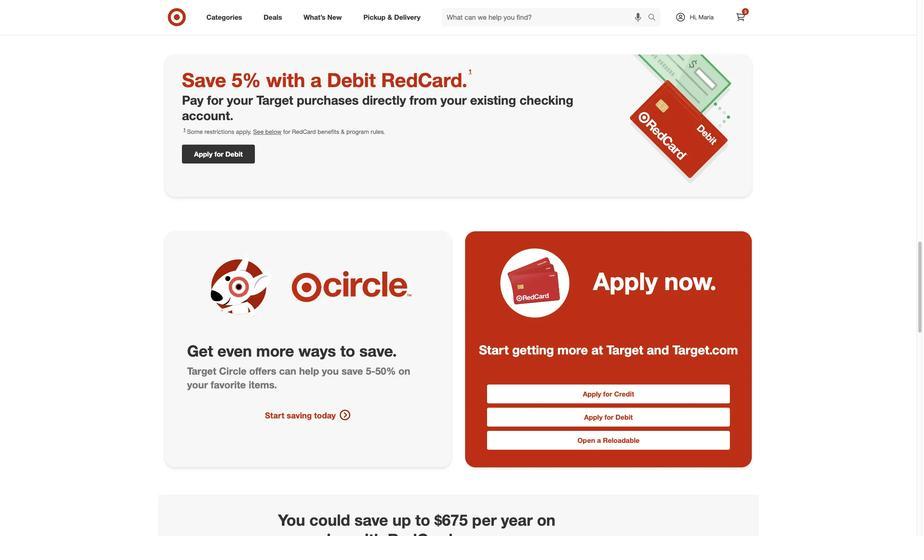 Task type: vqa. For each thing, say whether or not it's contained in the screenshot.
Ready within 2 hours for pickup inside the store We'll hold orders with fresh/frozen items until store close tomorrow.
no



Task type: describe. For each thing, give the bounding box(es) containing it.
circle logo image
[[292, 248, 412, 326]]

reloadable
[[603, 436, 640, 445]]

save
[[182, 68, 226, 92]]

redcards image
[[507, 253, 563, 309]]

2 horizontal spatial target
[[607, 342, 644, 358]]

open a reloadable link
[[488, 431, 730, 450]]

to for ways
[[340, 342, 355, 360]]

1 horizontal spatial benefits
[[493, 19, 514, 26]]

at
[[592, 342, 603, 358]]

apply for debit for left apply for debit link
[[194, 150, 243, 158]]

get even more ways to save.
[[187, 342, 397, 360]]

even
[[218, 342, 252, 360]]

up
[[393, 511, 411, 529]]

1 horizontal spatial your
[[227, 92, 253, 108]]

program inside 1 some restrictions apply. see below for redcard benefits & program rules.
[[347, 128, 369, 135]]

from
[[410, 92, 437, 108]]

could
[[310, 511, 350, 529]]

save 5% with a debit redcard. 1
[[182, 68, 472, 92]]

delivery
[[394, 13, 421, 21]]

existing
[[470, 92, 516, 108]]

apply for credit
[[583, 390, 635, 399]]

groceries
[[278, 530, 348, 536]]

you could save up to $675 per year on groceries with redcard.
[[278, 511, 556, 536]]

your inside 'target circle offers can help you save 5-50% on your favorite items.'
[[187, 379, 208, 391]]

apply. inside 1 some restrictions apply. see below for redcard benefits & program rules.
[[236, 128, 252, 135]]

with inside the you could save up to $675 per year on groceries with redcard.
[[352, 530, 384, 536]]

new
[[328, 13, 342, 21]]

open a reloadable
[[578, 436, 640, 445]]

50%
[[376, 365, 396, 377]]

apply for credit link
[[488, 385, 730, 404]]

debit for left apply for debit link
[[226, 150, 243, 158]]

favorite
[[211, 379, 246, 391]]

2 horizontal spatial &
[[516, 19, 520, 26]]

what's new
[[304, 13, 342, 21]]

can
[[279, 365, 296, 377]]

1 some restrictions apply. see below for redcard benefits & program rules.
[[183, 127, 385, 135]]

target inside pay for your target purchases directly from your existing checking account.
[[257, 92, 294, 108]]

hi,
[[690, 13, 697, 21]]

redcard inside 1 some restrictions apply. see below for redcard benefits & program rules.
[[292, 128, 316, 135]]

account.
[[182, 108, 234, 123]]

some restrictions apply. see below for redcard benefits & program rules.
[[362, 19, 560, 26]]

save inside 'target circle offers can help you save 5-50% on your favorite items.'
[[342, 365, 363, 377]]

pay for your target purchases directly from your existing checking account.
[[182, 92, 574, 123]]

apply now.
[[593, 267, 717, 296]]

1 horizontal spatial see
[[428, 19, 439, 26]]

0 vertical spatial redcard
[[467, 19, 491, 26]]

for inside apply for credit link
[[604, 390, 613, 399]]

pickup & delivery
[[364, 13, 421, 21]]

on inside the you could save up to $675 per year on groceries with redcard.
[[537, 511, 556, 529]]

& inside 1 some restrictions apply. see below for redcard benefits & program rules.
[[341, 128, 345, 135]]

and
[[647, 342, 669, 358]]

target inside 'target circle offers can help you save 5-50% on your favorite items.'
[[187, 365, 216, 377]]

items.
[[249, 379, 277, 391]]

2 horizontal spatial your
[[441, 92, 467, 108]]

5-
[[366, 365, 376, 377]]

help
[[299, 365, 319, 377]]

open
[[578, 436, 595, 445]]

$675
[[435, 511, 468, 529]]

1 horizontal spatial apply.
[[411, 19, 426, 26]]

below inside 1 some restrictions apply. see below for redcard benefits & program rules.
[[265, 128, 282, 135]]



Task type: locate. For each thing, give the bounding box(es) containing it.
1 vertical spatial a
[[597, 436, 601, 445]]

hi, maria
[[690, 13, 714, 21]]

save inside the you could save up to $675 per year on groceries with redcard.
[[355, 511, 388, 529]]

target.com
[[673, 342, 738, 358]]

1 horizontal spatial restrictions
[[379, 19, 409, 26]]

1 vertical spatial apply.
[[236, 128, 252, 135]]

0 horizontal spatial restrictions
[[205, 128, 234, 135]]

0 horizontal spatial apply for debit
[[194, 150, 243, 158]]

1 link
[[468, 68, 473, 78]]

for
[[458, 19, 465, 26], [207, 92, 224, 108], [283, 128, 290, 135], [215, 150, 224, 158], [604, 390, 613, 399], [605, 413, 614, 422]]

debit
[[327, 68, 376, 92], [226, 150, 243, 158], [616, 413, 633, 422]]

0 horizontal spatial redcard
[[292, 128, 316, 135]]

a
[[311, 68, 322, 92], [597, 436, 601, 445]]

1 horizontal spatial &
[[388, 13, 392, 21]]

you
[[322, 365, 339, 377]]

1 vertical spatial redcard.
[[388, 530, 457, 536]]

3
[[745, 9, 747, 14]]

1 horizontal spatial rules.
[[546, 19, 560, 26]]

0 vertical spatial see
[[428, 19, 439, 26]]

1 vertical spatial save
[[355, 511, 388, 529]]

1 horizontal spatial apply for debit
[[585, 413, 633, 422]]

1 vertical spatial 1
[[183, 127, 186, 132]]

0 horizontal spatial more
[[256, 342, 294, 360]]

apply.
[[411, 19, 426, 26], [236, 128, 252, 135]]

on inside 'target circle offers can help you save 5-50% on your favorite items.'
[[399, 365, 411, 377]]

1 horizontal spatial below
[[440, 19, 456, 26]]

1 horizontal spatial 1
[[469, 68, 472, 75]]

1 horizontal spatial some
[[362, 19, 378, 26]]

to left save.
[[340, 342, 355, 360]]

save
[[342, 365, 363, 377], [355, 511, 388, 529]]

1 vertical spatial benefits
[[318, 128, 339, 135]]

get
[[187, 342, 213, 360]]

save.
[[360, 342, 397, 360]]

to
[[340, 342, 355, 360], [416, 511, 430, 529]]

pickup & delivery link
[[356, 8, 432, 27]]

1
[[469, 68, 472, 75], [183, 127, 186, 132]]

more for at
[[558, 342, 588, 358]]

deals link
[[256, 8, 293, 27]]

you
[[278, 511, 305, 529]]

1 horizontal spatial redcard
[[467, 19, 491, 26]]

start for start saving today
[[265, 410, 285, 420]]

0 horizontal spatial below
[[265, 128, 282, 135]]

your
[[227, 92, 253, 108], [441, 92, 467, 108], [187, 379, 208, 391]]

target down get
[[187, 365, 216, 377]]

1 horizontal spatial on
[[537, 511, 556, 529]]

with inside save 5% with a debit redcard. 1
[[266, 68, 305, 92]]

to for up
[[416, 511, 430, 529]]

0 horizontal spatial apply for debit link
[[182, 145, 255, 164]]

0 vertical spatial to
[[340, 342, 355, 360]]

debit for right apply for debit link
[[616, 413, 633, 422]]

5%
[[232, 68, 261, 92]]

0 horizontal spatial with
[[266, 68, 305, 92]]

0 horizontal spatial program
[[347, 128, 369, 135]]

categories link
[[199, 8, 253, 27]]

start getting more at target and target.com
[[479, 342, 738, 358]]

1 vertical spatial apply for debit link
[[488, 408, 730, 427]]

to inside the you could save up to $675 per year on groceries with redcard.
[[416, 511, 430, 529]]

start saving today
[[265, 410, 336, 420]]

more left at
[[558, 342, 588, 358]]

1 vertical spatial apply for debit
[[585, 413, 633, 422]]

1 vertical spatial restrictions
[[205, 128, 234, 135]]

program
[[521, 19, 544, 26], [347, 128, 369, 135]]

on right year
[[537, 511, 556, 529]]

getting
[[512, 342, 554, 358]]

today
[[314, 410, 336, 420]]

benefits inside 1 some restrictions apply. see below for redcard benefits & program rules.
[[318, 128, 339, 135]]

redcard. inside save 5% with a debit redcard. 1
[[381, 68, 468, 92]]

categories
[[207, 13, 242, 21]]

0 vertical spatial debit
[[327, 68, 376, 92]]

1 horizontal spatial to
[[416, 511, 430, 529]]

pickup
[[364, 13, 386, 21]]

pay
[[182, 92, 204, 108]]

circle
[[219, 365, 247, 377]]

restrictions inside 1 some restrictions apply. see below for redcard benefits & program rules.
[[205, 128, 234, 135]]

start saving today link
[[173, 409, 443, 421]]

0 horizontal spatial target
[[187, 365, 216, 377]]

search button
[[644, 8, 665, 28]]

purchases
[[297, 92, 359, 108]]

1 vertical spatial to
[[416, 511, 430, 529]]

0 horizontal spatial some
[[187, 128, 203, 135]]

what's new link
[[296, 8, 353, 27]]

0 vertical spatial apply.
[[411, 19, 426, 26]]

start left saving
[[265, 410, 285, 420]]

target
[[257, 92, 294, 108], [607, 342, 644, 358], [187, 365, 216, 377]]

0 vertical spatial restrictions
[[379, 19, 409, 26]]

1 vertical spatial see
[[253, 128, 264, 135]]

2 vertical spatial target
[[187, 365, 216, 377]]

1 horizontal spatial debit
[[327, 68, 376, 92]]

on right '50%'
[[399, 365, 411, 377]]

some right new
[[362, 19, 378, 26]]

0 horizontal spatial see
[[253, 128, 264, 135]]

1 horizontal spatial start
[[479, 342, 509, 358]]

restrictions
[[379, 19, 409, 26], [205, 128, 234, 135]]

redcard. inside the you could save up to $675 per year on groceries with redcard.
[[388, 530, 457, 536]]

directly
[[362, 92, 406, 108]]

2 horizontal spatial debit
[[616, 413, 633, 422]]

more up offers
[[256, 342, 294, 360]]

0 vertical spatial on
[[399, 365, 411, 377]]

save left 5-
[[342, 365, 363, 377]]

apply for debit for right apply for debit link
[[585, 413, 633, 422]]

see
[[428, 19, 439, 26], [253, 128, 264, 135]]

0 horizontal spatial a
[[311, 68, 322, 92]]

for inside pay for your target purchases directly from your existing checking account.
[[207, 92, 224, 108]]

0 horizontal spatial 1
[[183, 127, 186, 132]]

0 vertical spatial apply for debit
[[194, 150, 243, 158]]

1 vertical spatial target
[[607, 342, 644, 358]]

a inside save 5% with a debit redcard. 1
[[311, 68, 322, 92]]

0 vertical spatial apply for debit link
[[182, 145, 255, 164]]

0 horizontal spatial on
[[399, 365, 411, 377]]

search
[[644, 14, 665, 22]]

your down 5%
[[227, 92, 253, 108]]

0 vertical spatial start
[[479, 342, 509, 358]]

1 vertical spatial with
[[352, 530, 384, 536]]

What can we help you find? suggestions appear below search field
[[442, 8, 650, 27]]

1 vertical spatial start
[[265, 410, 285, 420]]

0 vertical spatial rules.
[[546, 19, 560, 26]]

redcard. up 'from'
[[381, 68, 468, 92]]

1 down account.
[[183, 127, 186, 132]]

0 vertical spatial with
[[266, 68, 305, 92]]

below
[[440, 19, 456, 26], [265, 128, 282, 135]]

some inside 1 some restrictions apply. see below for redcard benefits & program rules.
[[187, 128, 203, 135]]

0 vertical spatial redcard.
[[381, 68, 468, 92]]

0 vertical spatial benefits
[[493, 19, 514, 26]]

1 horizontal spatial target
[[257, 92, 294, 108]]

1 horizontal spatial a
[[597, 436, 601, 445]]

a right 'open'
[[597, 436, 601, 445]]

1 inside save 5% with a debit redcard. 1
[[469, 68, 472, 75]]

0 vertical spatial a
[[311, 68, 322, 92]]

1 horizontal spatial apply for debit link
[[488, 408, 730, 427]]

0 horizontal spatial your
[[187, 379, 208, 391]]

redcard debit graphic image
[[630, 54, 732, 183]]

for inside 1 some restrictions apply. see below for redcard benefits & program rules.
[[283, 128, 290, 135]]

&
[[388, 13, 392, 21], [516, 19, 520, 26], [341, 128, 345, 135]]

year
[[501, 511, 533, 529]]

apply for debit down apply for credit
[[585, 413, 633, 422]]

0 horizontal spatial debit
[[226, 150, 243, 158]]

1 vertical spatial program
[[347, 128, 369, 135]]

rules.
[[546, 19, 560, 26], [371, 128, 385, 135]]

circle bullseye dog image
[[204, 252, 274, 322]]

offers
[[249, 365, 276, 377]]

1 vertical spatial some
[[187, 128, 203, 135]]

0 horizontal spatial start
[[265, 410, 285, 420]]

debit inside save 5% with a debit redcard. 1
[[327, 68, 376, 92]]

0 vertical spatial program
[[521, 19, 544, 26]]

checking
[[520, 92, 574, 108]]

ways
[[299, 342, 336, 360]]

0 vertical spatial below
[[440, 19, 456, 26]]

target right at
[[607, 342, 644, 358]]

deals
[[264, 13, 282, 21]]

your right 'from'
[[441, 92, 467, 108]]

with
[[266, 68, 305, 92], [352, 530, 384, 536]]

credit
[[614, 390, 635, 399]]

1 horizontal spatial with
[[352, 530, 384, 536]]

0 horizontal spatial rules.
[[371, 128, 385, 135]]

a up the purchases
[[311, 68, 322, 92]]

apply for debit link
[[182, 145, 255, 164], [488, 408, 730, 427]]

apply
[[194, 150, 213, 158], [593, 267, 658, 296], [583, 390, 602, 399], [585, 413, 603, 422]]

1 horizontal spatial more
[[558, 342, 588, 358]]

2 vertical spatial debit
[[616, 413, 633, 422]]

some down account.
[[187, 128, 203, 135]]

1 horizontal spatial program
[[521, 19, 544, 26]]

1 vertical spatial redcard
[[292, 128, 316, 135]]

to right up
[[416, 511, 430, 529]]

saving
[[287, 410, 312, 420]]

benefits
[[493, 19, 514, 26], [318, 128, 339, 135]]

0 vertical spatial target
[[257, 92, 294, 108]]

redcard
[[467, 19, 491, 26], [292, 128, 316, 135]]

apply for debit link down apply for credit
[[488, 408, 730, 427]]

now.
[[665, 267, 717, 296]]

redcard. down up
[[388, 530, 457, 536]]

0 vertical spatial some
[[362, 19, 378, 26]]

1 vertical spatial debit
[[226, 150, 243, 158]]

0 horizontal spatial &
[[341, 128, 345, 135]]

redcard.
[[381, 68, 468, 92], [388, 530, 457, 536]]

see inside 1 some restrictions apply. see below for redcard benefits & program rules.
[[253, 128, 264, 135]]

start for start getting more at target and target.com
[[479, 342, 509, 358]]

rules. inside 1 some restrictions apply. see below for redcard benefits & program rules.
[[371, 128, 385, 135]]

your left favorite
[[187, 379, 208, 391]]

save left up
[[355, 511, 388, 529]]

3 link
[[732, 8, 751, 27]]

apply for debit link down account.
[[182, 145, 255, 164]]

maria
[[699, 13, 714, 21]]

0 vertical spatial 1
[[469, 68, 472, 75]]

start left getting
[[479, 342, 509, 358]]

1 inside 1 some restrictions apply. see below for redcard benefits & program rules.
[[183, 127, 186, 132]]

1 vertical spatial below
[[265, 128, 282, 135]]

0 vertical spatial save
[[342, 365, 363, 377]]

apply for debit down account.
[[194, 150, 243, 158]]

what's
[[304, 13, 326, 21]]

0 horizontal spatial apply.
[[236, 128, 252, 135]]

1 vertical spatial on
[[537, 511, 556, 529]]

0 horizontal spatial benefits
[[318, 128, 339, 135]]

0 horizontal spatial to
[[340, 342, 355, 360]]

target circle offers can help you save 5-50% on your favorite items.
[[187, 365, 411, 391]]

1 vertical spatial rules.
[[371, 128, 385, 135]]

some
[[362, 19, 378, 26], [187, 128, 203, 135]]

1 up existing at the right top
[[469, 68, 472, 75]]

on
[[399, 365, 411, 377], [537, 511, 556, 529]]

apply for debit
[[194, 150, 243, 158], [585, 413, 633, 422]]

per
[[472, 511, 497, 529]]

target up 1 some restrictions apply. see below for redcard benefits & program rules.
[[257, 92, 294, 108]]

more for ways
[[256, 342, 294, 360]]

start
[[479, 342, 509, 358], [265, 410, 285, 420]]

more
[[256, 342, 294, 360], [558, 342, 588, 358]]



